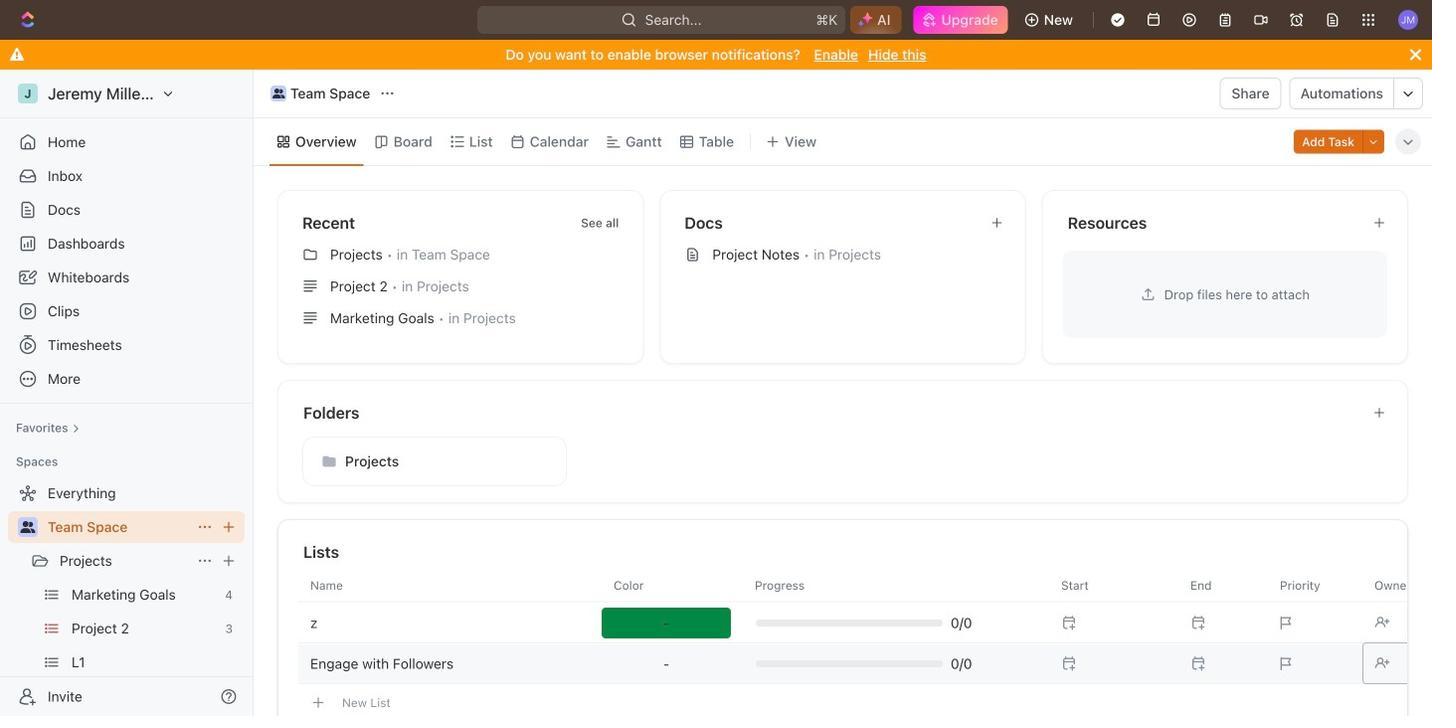 Task type: vqa. For each thing, say whether or not it's contained in the screenshot.
Invite User "Image"
no



Task type: locate. For each thing, give the bounding box(es) containing it.
sidebar navigation
[[0, 70, 258, 716]]

tree
[[8, 477, 245, 716]]



Task type: describe. For each thing, give the bounding box(es) containing it.
dropdown menu image
[[602, 608, 731, 639]]

tree inside sidebar navigation
[[8, 477, 245, 716]]

dropdown menu image
[[663, 656, 669, 672]]

jeremy miller's workspace, , element
[[18, 84, 38, 103]]

user group image
[[20, 521, 35, 533]]

user group image
[[272, 89, 285, 98]]



